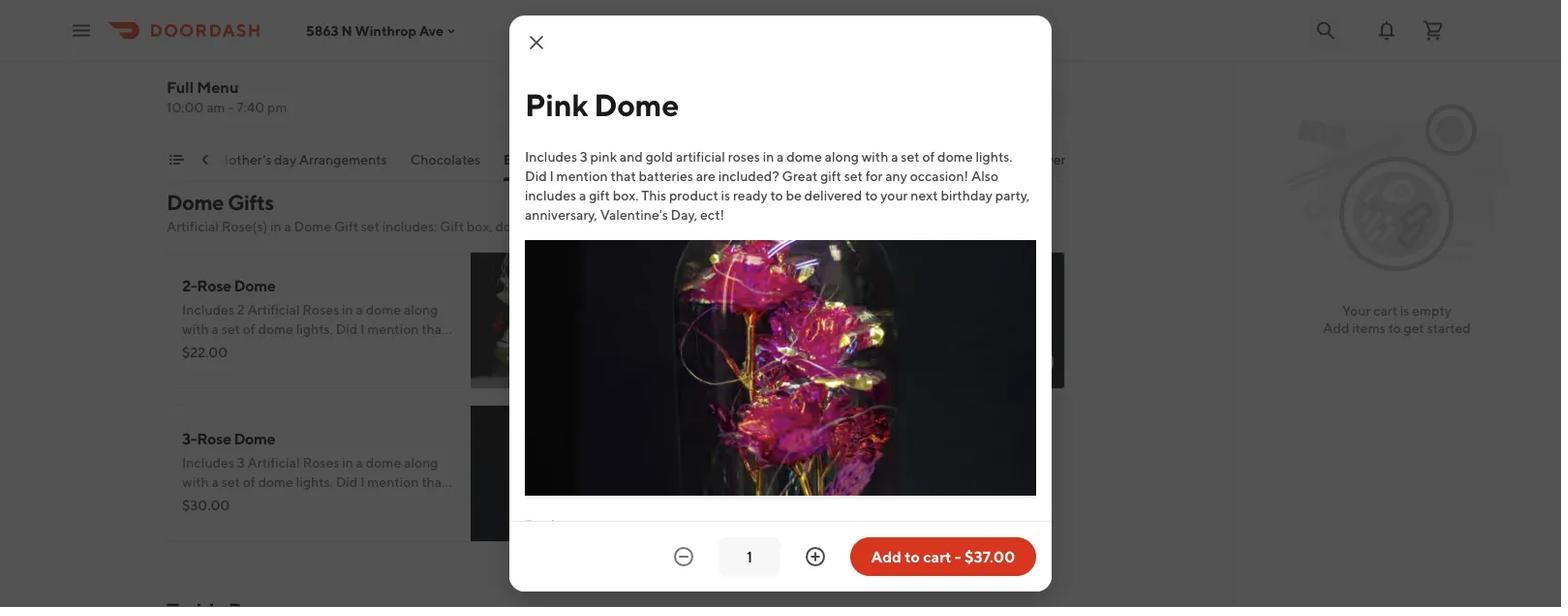 Task type: describe. For each thing, give the bounding box(es) containing it.
added
[[374, 46, 414, 62]]

7:40
[[237, 99, 265, 115]]

add for 3-rose dome
[[558, 507, 585, 523]]

is inside your cart is empty add items to get started
[[1401, 303, 1410, 319]]

pink dome inside dialog
[[525, 86, 679, 123]]

add for happy birthday balloon
[[558, 98, 585, 114]]

to inside button
[[905, 548, 920, 566]]

with
[[862, 149, 889, 165]]

dome down day,
[[673, 277, 714, 295]]

your inside happy birthday balloon 5" birthday balloon that can be added to your floral arrangement. bouquet, or gift! $5.00
[[182, 65, 210, 81]]

dome gifts button
[[626, 150, 697, 181]]

full menu 10:00 am - 7:40 pm
[[167, 78, 287, 115]]

your
[[1343, 303, 1371, 319]]

great
[[782, 168, 818, 184]]

winthrop
[[355, 23, 417, 39]]

of
[[923, 149, 935, 165]]

anniversary,
[[525, 207, 598, 223]]

included?
[[718, 168, 780, 184]]

in inside includes 3 pink and gold artificial roses in a dome along with a set of dome lights. did i mention that batteries are included? great gift set for any occasion! also includes a gift box. this product is ready to be delivered to your next birthday party, anniversary, valentine's day, ect!
[[763, 149, 774, 165]]

add for 2-rose dome
[[558, 354, 585, 370]]

1 horizontal spatial dome
[[787, 149, 822, 165]]

$37.00 inside button
[[965, 548, 1016, 566]]

mother's day arrangements button
[[216, 150, 387, 181]]

add for pink dome
[[1016, 354, 1042, 370]]

for
[[866, 168, 883, 184]]

bears
[[761, 152, 795, 168]]

teddy
[[720, 152, 758, 168]]

this
[[642, 187, 667, 203]]

your inside includes 3 pink and gold artificial roses in a dome along with a set of dome lights. did i mention that batteries are included? great gift set for any occasion! also includes a gift box. this product is ready to be delivered to your next birthday party, anniversary, valentine's day, ect!
[[881, 187, 908, 203]]

floral
[[212, 65, 244, 81]]

occasion!
[[910, 168, 969, 184]]

get
[[1404, 320, 1425, 336]]

gold
[[646, 149, 673, 165]]

day
[[274, 152, 297, 168]]

increase quantity by 1 image
[[804, 545, 827, 569]]

full
[[167, 78, 194, 96]]

valentine's inside valentine's day balloons button
[[819, 152, 886, 168]]

1 vertical spatial gift
[[589, 187, 610, 203]]

cover
[[1029, 152, 1066, 168]]

close pink dome image
[[525, 31, 548, 54]]

$30.00
[[182, 497, 230, 513]]

teddy bears button
[[720, 150, 795, 181]]

2-rose dome
[[182, 277, 275, 295]]

5863
[[306, 23, 339, 39]]

happy birthday balloon 5" birthday balloon that can be added to your floral arrangement. bouquet, or gift! $5.00
[[182, 21, 431, 105]]

ready
[[733, 187, 768, 203]]

mother's
[[216, 152, 271, 168]]

are
[[696, 168, 716, 184]]

$5.00
[[182, 89, 221, 105]]

be inside happy birthday balloon 5" birthday balloon that can be added to your floral arrangement. bouquet, or gift! $5.00
[[356, 46, 372, 62]]

cart inside your cart is empty add items to get started
[[1374, 303, 1398, 319]]

includes
[[525, 149, 577, 165]]

$22.00
[[182, 344, 228, 360]]

roses
[[728, 149, 760, 165]]

mention
[[557, 168, 608, 184]]

10:00
[[167, 99, 204, 115]]

2 horizontal spatial dome
[[938, 149, 973, 165]]

a up any
[[891, 149, 899, 165]]

- inside the full menu 10:00 am - 7:40 pm
[[228, 99, 234, 115]]

includes
[[525, 187, 577, 203]]

5863 n winthrop ave
[[306, 23, 444, 39]]

3-
[[182, 430, 197, 448]]

batteries
[[639, 168, 694, 184]]

artificial
[[167, 218, 219, 234]]

happy birthday balloon image
[[471, 0, 608, 134]]

open menu image
[[70, 19, 93, 42]]

gift!
[[406, 65, 431, 81]]

did
[[525, 168, 547, 184]]

lights.
[[976, 149, 1013, 165]]

a up great
[[777, 149, 784, 165]]

day
[[889, 152, 913, 168]]

add button for 3-rose dome
[[547, 500, 597, 531]]

that inside happy birthday balloon 5" birthday balloon that can be added to your floral arrangement. bouquet, or gift! $5.00
[[303, 46, 328, 62]]

ave
[[419, 23, 444, 39]]

chocolates
[[410, 152, 481, 168]]

table
[[992, 152, 1026, 168]]

2 gift from the left
[[440, 218, 464, 234]]

2-rose dome image
[[471, 252, 608, 389]]

- inside button
[[955, 548, 962, 566]]

menu
[[197, 78, 239, 96]]

pink dome dialog
[[510, 16, 1052, 607]]

add to cart - $37.00
[[871, 548, 1016, 566]]

notification bell image
[[1376, 19, 1399, 42]]

add button for happy birthday balloon
[[547, 91, 597, 122]]

1 vertical spatial balloon
[[558, 152, 603, 168]]

balloons
[[916, 152, 969, 168]]

arrangement.
[[246, 65, 329, 81]]

is inside includes 3 pink and gold artificial roses in a dome along with a set of dome lights. did i mention that batteries are included? great gift set for any occasion! also includes a gift box. this product is ready to be delivered to your next birthday party, anniversary, valentine's day, ect!
[[721, 187, 731, 203]]

cart inside button
[[923, 548, 952, 566]]

box,
[[467, 218, 493, 234]]

happy
[[182, 21, 227, 39]]

also
[[972, 168, 999, 184]]

delivered
[[805, 187, 863, 203]]

pink
[[591, 149, 617, 165]]



Task type: locate. For each thing, give the bounding box(es) containing it.
dome up artificial
[[167, 190, 224, 215]]

birthday balloon
[[504, 152, 603, 168]]

add inside add to cart - $37.00 button
[[871, 548, 902, 566]]

your down any
[[881, 187, 908, 203]]

gift
[[821, 168, 842, 184], [589, 187, 610, 203]]

1 horizontal spatial set
[[844, 168, 863, 184]]

1 horizontal spatial your
[[881, 187, 908, 203]]

gift
[[334, 218, 358, 234], [440, 218, 464, 234]]

1 vertical spatial -
[[955, 548, 962, 566]]

cart
[[1374, 303, 1398, 319], [923, 548, 952, 566]]

your down "5""
[[182, 65, 210, 81]]

party,
[[996, 187, 1030, 203]]

decrease quantity by 1 image
[[672, 545, 696, 569]]

(optional)
[[969, 521, 1033, 537]]

add button for 2-rose dome
[[547, 347, 597, 378]]

gifts inside button
[[667, 152, 697, 168]]

1 horizontal spatial valentine's
[[819, 152, 886, 168]]

preferences
[[525, 517, 608, 535]]

in right rose(s)
[[270, 218, 282, 234]]

be down great
[[786, 187, 802, 203]]

teddy bears
[[720, 152, 795, 168]]

in
[[763, 149, 774, 165], [270, 218, 282, 234]]

1 vertical spatial $37.00
[[965, 548, 1016, 566]]

0 horizontal spatial dome
[[496, 218, 531, 234]]

2 vertical spatial set
[[361, 218, 380, 234]]

a down mention at the left of page
[[579, 187, 586, 203]]

birthday up balloon
[[230, 21, 289, 39]]

1 horizontal spatial pink
[[639, 277, 670, 295]]

0 vertical spatial set
[[901, 149, 920, 165]]

0 vertical spatial valentine's
[[819, 152, 886, 168]]

1 horizontal spatial -
[[955, 548, 962, 566]]

rose down artificial
[[197, 277, 231, 295]]

that
[[303, 46, 328, 62], [611, 168, 636, 184]]

items
[[1353, 320, 1386, 336]]

scroll menu navigation left image
[[198, 152, 213, 168]]

-
[[228, 99, 234, 115], [955, 548, 962, 566]]

Current quantity is 1 number field
[[730, 546, 769, 568]]

to inside happy birthday balloon 5" birthday balloon that can be added to your floral arrangement. bouquet, or gift! $5.00
[[417, 46, 429, 62]]

day,
[[671, 207, 698, 223]]

can
[[331, 46, 353, 62]]

box.
[[613, 187, 639, 203]]

rose for 2-
[[197, 277, 231, 295]]

dome down rose(s)
[[234, 277, 275, 295]]

a
[[777, 149, 784, 165], [891, 149, 899, 165], [579, 187, 586, 203], [284, 218, 291, 234]]

table cover
[[992, 152, 1066, 168]]

empty
[[1413, 303, 1452, 319]]

is up ect!
[[721, 187, 731, 203]]

set left for
[[844, 168, 863, 184]]

0 vertical spatial cart
[[1374, 303, 1398, 319]]

dome gifts artificial rose(s) in a dome gift set includes: gift box, dome lights, batteries.
[[167, 190, 631, 234]]

2 vertical spatial birthday
[[504, 152, 555, 168]]

valentine's
[[819, 152, 886, 168], [600, 207, 668, 223]]

add button for pink dome
[[1004, 347, 1054, 378]]

set inside dome gifts artificial rose(s) in a dome gift set includes: gift box, dome lights, batteries.
[[361, 218, 380, 234]]

in inside dome gifts artificial rose(s) in a dome gift set includes: gift box, dome lights, batteries.
[[270, 218, 282, 234]]

pink inside dialog
[[525, 86, 588, 123]]

0 vertical spatial pink dome
[[525, 86, 679, 123]]

dome
[[594, 86, 679, 123], [626, 152, 664, 168], [167, 190, 224, 215], [294, 218, 332, 234], [234, 277, 275, 295], [673, 277, 714, 295], [234, 430, 275, 448]]

1 vertical spatial your
[[881, 187, 908, 203]]

valentine's day balloons button
[[819, 150, 969, 181]]

dome inside dome gifts artificial rose(s) in a dome gift set includes: gift box, dome lights, batteries.
[[496, 218, 531, 234]]

valentine's inside includes 3 pink and gold artificial roses in a dome along with a set of dome lights. did i mention that batteries are included? great gift set for any occasion! also includes a gift box. this product is ready to be delivered to your next birthday party, anniversary, valentine's day, ect!
[[600, 207, 668, 223]]

n
[[341, 23, 352, 39]]

valentine's day balloons
[[819, 152, 969, 168]]

be inside includes 3 pink and gold artificial roses in a dome along with a set of dome lights. did i mention that batteries are included? great gift set for any occasion! also includes a gift box. this product is ready to be delivered to your next birthday party, anniversary, valentine's day, ect!
[[786, 187, 802, 203]]

2 horizontal spatial set
[[901, 149, 920, 165]]

gift left box,
[[440, 218, 464, 234]]

artificial
[[676, 149, 726, 165]]

0 horizontal spatial $37.00
[[639, 344, 683, 360]]

1 vertical spatial valentine's
[[600, 207, 668, 223]]

balloon inside happy birthday balloon 5" birthday balloon that can be added to your floral arrangement. bouquet, or gift! $5.00
[[292, 21, 344, 39]]

table cover button
[[992, 150, 1066, 181]]

1 vertical spatial in
[[270, 218, 282, 234]]

1 vertical spatial is
[[1401, 303, 1410, 319]]

0 horizontal spatial in
[[270, 218, 282, 234]]

i
[[550, 168, 554, 184]]

0 vertical spatial balloon
[[292, 21, 344, 39]]

set left includes:
[[361, 218, 380, 234]]

product
[[669, 187, 719, 203]]

balloon up mention at the left of page
[[558, 152, 603, 168]]

1 horizontal spatial gifts
[[667, 152, 697, 168]]

dome up occasion!
[[938, 149, 973, 165]]

0 horizontal spatial be
[[356, 46, 372, 62]]

1 vertical spatial pink
[[639, 277, 670, 295]]

set
[[901, 149, 920, 165], [844, 168, 863, 184], [361, 218, 380, 234]]

gifts for dome gifts
[[667, 152, 697, 168]]

your cart is empty add items to get started
[[1324, 303, 1471, 336]]

0 horizontal spatial gift
[[589, 187, 610, 203]]

0 vertical spatial pink
[[525, 86, 588, 123]]

add inside your cart is empty add items to get started
[[1324, 320, 1350, 336]]

set left "of"
[[901, 149, 920, 165]]

birthday up did on the left top of page
[[504, 152, 555, 168]]

includes 3 pink and gold artificial roses in a dome along with a set of dome lights. did i mention that batteries are included? great gift set for any occasion! also includes a gift box. this product is ready to be delivered to your next birthday party, anniversary, valentine's day, ect!
[[525, 149, 1030, 223]]

gifts up rose(s)
[[228, 190, 274, 215]]

rose(s)
[[222, 218, 268, 234]]

balloon up can
[[292, 21, 344, 39]]

add button
[[547, 91, 597, 122], [547, 347, 597, 378], [1004, 347, 1054, 378], [547, 500, 597, 531]]

dome right 3-
[[234, 430, 275, 448]]

0 vertical spatial birthday
[[230, 21, 289, 39]]

1 vertical spatial set
[[844, 168, 863, 184]]

dome down mother's day arrangements button
[[294, 218, 332, 234]]

0 horizontal spatial that
[[303, 46, 328, 62]]

that down the 5863
[[303, 46, 328, 62]]

0 horizontal spatial -
[[228, 99, 234, 115]]

3
[[580, 149, 588, 165]]

a right rose(s)
[[284, 218, 291, 234]]

5"
[[182, 46, 196, 62]]

birthday
[[941, 187, 993, 203]]

0 horizontal spatial pink
[[525, 86, 588, 123]]

1 vertical spatial rose
[[197, 430, 231, 448]]

gift up delivered
[[821, 168, 842, 184]]

0 vertical spatial is
[[721, 187, 731, 203]]

rose up $30.00
[[197, 430, 231, 448]]

is up the get
[[1401, 303, 1410, 319]]

to
[[417, 46, 429, 62], [771, 187, 783, 203], [865, 187, 878, 203], [1389, 320, 1402, 336], [905, 548, 920, 566]]

0 horizontal spatial cart
[[923, 548, 952, 566]]

balloon
[[254, 46, 300, 62]]

1 horizontal spatial gift
[[821, 168, 842, 184]]

0 horizontal spatial is
[[721, 187, 731, 203]]

0 horizontal spatial balloon
[[292, 21, 344, 39]]

lights,
[[534, 218, 571, 234]]

1 vertical spatial birthday
[[198, 46, 251, 62]]

that up box.
[[611, 168, 636, 184]]

add
[[558, 98, 585, 114], [1324, 320, 1350, 336], [558, 354, 585, 370], [1016, 354, 1042, 370], [558, 507, 585, 523], [871, 548, 902, 566]]

any
[[886, 168, 908, 184]]

dome up 'batteries'
[[626, 152, 664, 168]]

add to cart - $37.00 button
[[851, 538, 1037, 576]]

dome inside dialog
[[594, 86, 679, 123]]

dome up great
[[787, 149, 822, 165]]

2-
[[182, 277, 197, 295]]

pink dome down day,
[[639, 277, 714, 295]]

2 rose from the top
[[197, 430, 231, 448]]

1 horizontal spatial be
[[786, 187, 802, 203]]

0 vertical spatial be
[[356, 46, 372, 62]]

pink dome up pink
[[525, 86, 679, 123]]

chocolates button
[[410, 150, 481, 181]]

batteries.
[[574, 218, 631, 234]]

started
[[1428, 320, 1471, 336]]

dome right box,
[[496, 218, 531, 234]]

1 horizontal spatial that
[[611, 168, 636, 184]]

gift left includes:
[[334, 218, 358, 234]]

pink up includes
[[525, 86, 588, 123]]

0 horizontal spatial valentine's
[[600, 207, 668, 223]]

1 gift from the left
[[334, 218, 358, 234]]

gifts
[[667, 152, 697, 168], [228, 190, 274, 215]]

gifts for dome gifts artificial rose(s) in a dome gift set includes: gift box, dome lights, batteries.
[[228, 190, 274, 215]]

0 horizontal spatial gifts
[[228, 190, 274, 215]]

0 horizontal spatial your
[[182, 65, 210, 81]]

1 vertical spatial gifts
[[228, 190, 274, 215]]

0 horizontal spatial set
[[361, 218, 380, 234]]

dome inside button
[[626, 152, 664, 168]]

3-rose dome
[[182, 430, 275, 448]]

rose for 3-
[[197, 430, 231, 448]]

1 horizontal spatial balloon
[[558, 152, 603, 168]]

and
[[620, 149, 643, 165]]

0 horizontal spatial gift
[[334, 218, 358, 234]]

dome up and
[[594, 86, 679, 123]]

along
[[825, 149, 859, 165]]

gifts up 'batteries'
[[667, 152, 697, 168]]

in right roses at the left of the page
[[763, 149, 774, 165]]

3-rose dome image
[[471, 405, 608, 543]]

0 vertical spatial gift
[[821, 168, 842, 184]]

ect!
[[700, 207, 725, 223]]

dome gifts
[[626, 152, 697, 168]]

pink dome image
[[525, 240, 1037, 496], [928, 252, 1066, 389]]

pm
[[267, 99, 287, 115]]

arrangements
[[299, 152, 387, 168]]

gifts inside dome gifts artificial rose(s) in a dome gift set includes: gift box, dome lights, batteries.
[[228, 190, 274, 215]]

1 vertical spatial pink dome
[[639, 277, 714, 295]]

mother's day arrangements
[[216, 152, 387, 168]]

to inside your cart is empty add items to get started
[[1389, 320, 1402, 336]]

0 vertical spatial in
[[763, 149, 774, 165]]

or
[[390, 65, 403, 81]]

1 horizontal spatial is
[[1401, 303, 1410, 319]]

0 vertical spatial -
[[228, 99, 234, 115]]

1 horizontal spatial gift
[[440, 218, 464, 234]]

0 vertical spatial $37.00
[[639, 344, 683, 360]]

$37.00
[[639, 344, 683, 360], [965, 548, 1016, 566]]

next
[[911, 187, 938, 203]]

0 vertical spatial rose
[[197, 277, 231, 295]]

0 vertical spatial gifts
[[667, 152, 697, 168]]

pink dome
[[525, 86, 679, 123], [639, 277, 714, 295]]

gift down mention at the left of page
[[589, 187, 610, 203]]

bouquet,
[[332, 65, 388, 81]]

0 vertical spatial that
[[303, 46, 328, 62]]

that inside includes 3 pink and gold artificial roses in a dome along with a set of dome lights. did i mention that batteries are included? great gift set for any occasion! also includes a gift box. this product is ready to be delivered to your next birthday party, anniversary, valentine's day, ect!
[[611, 168, 636, 184]]

1 horizontal spatial $37.00
[[965, 548, 1016, 566]]

1 vertical spatial be
[[786, 187, 802, 203]]

am
[[207, 99, 225, 115]]

a inside dome gifts artificial rose(s) in a dome gift set includes: gift box, dome lights, batteries.
[[284, 218, 291, 234]]

1 vertical spatial that
[[611, 168, 636, 184]]

1 rose from the top
[[197, 277, 231, 295]]

1 horizontal spatial cart
[[1374, 303, 1398, 319]]

valentine's down box.
[[600, 207, 668, 223]]

valentine's up for
[[819, 152, 886, 168]]

is
[[721, 187, 731, 203], [1401, 303, 1410, 319]]

0 items, open order cart image
[[1422, 19, 1445, 42]]

1 vertical spatial cart
[[923, 548, 952, 566]]

pink down "this"
[[639, 277, 670, 295]]

dome
[[787, 149, 822, 165], [938, 149, 973, 165], [496, 218, 531, 234]]

1 horizontal spatial in
[[763, 149, 774, 165]]

0 vertical spatial your
[[182, 65, 210, 81]]

birthday up floral
[[198, 46, 251, 62]]

be up the bouquet,
[[356, 46, 372, 62]]



Task type: vqa. For each thing, say whether or not it's contained in the screenshot.
'party,'
yes



